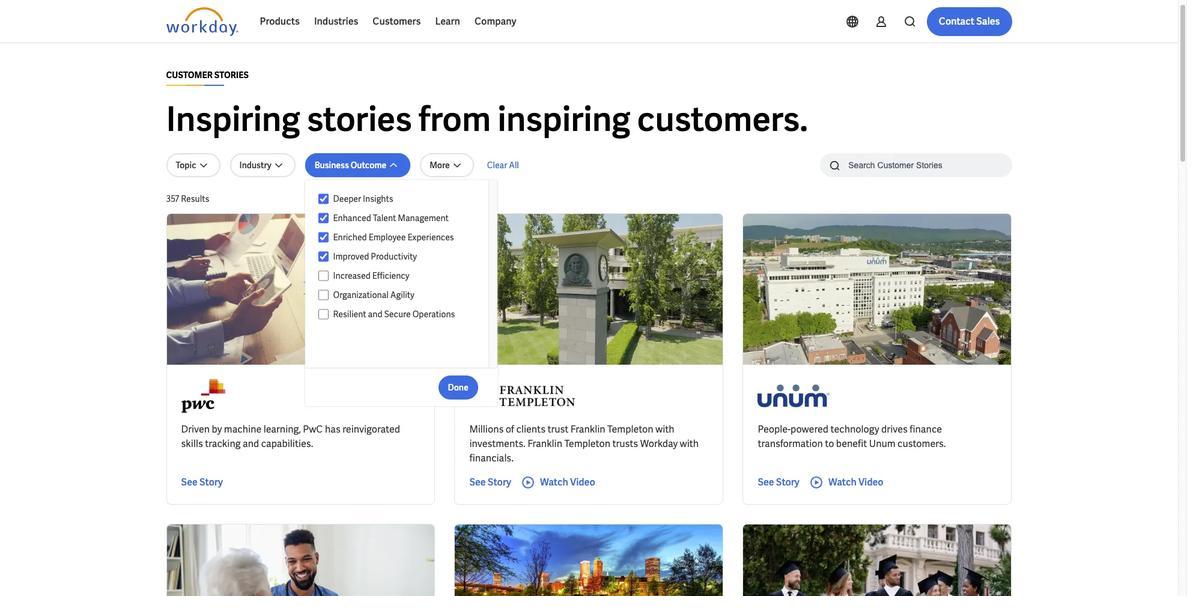 Task type: locate. For each thing, give the bounding box(es) containing it.
3 see story link from the left
[[758, 475, 800, 490]]

clear
[[487, 160, 507, 171]]

0 horizontal spatial video
[[570, 476, 596, 489]]

2 see from the left
[[470, 476, 486, 489]]

357
[[166, 194, 179, 204]]

3 story from the left
[[776, 476, 800, 489]]

watch down millions of clients trust franklin templeton with investments. franklin templeton trusts workday with financials.
[[540, 476, 569, 489]]

results
[[181, 194, 209, 204]]

learn
[[435, 15, 460, 28]]

contact sales
[[939, 15, 1001, 28]]

story down financials.
[[488, 476, 511, 489]]

see story link down financials.
[[470, 475, 511, 490]]

see story
[[181, 476, 223, 489], [470, 476, 511, 489], [758, 476, 800, 489]]

pricewaterhousecoopers global licensing services corporation (pwc) image
[[181, 379, 225, 413]]

0 horizontal spatial story
[[199, 476, 223, 489]]

watch video link for franklin
[[521, 475, 596, 490]]

0 vertical spatial customers.
[[637, 97, 808, 141]]

customers.
[[637, 97, 808, 141], [898, 438, 946, 450]]

franklin
[[571, 423, 606, 436], [528, 438, 563, 450]]

see down transformation
[[758, 476, 775, 489]]

2 watch video from the left
[[829, 476, 884, 489]]

sales
[[977, 15, 1001, 28]]

0 vertical spatial franklin
[[571, 423, 606, 436]]

templeton up the trusts
[[608, 423, 654, 436]]

industries button
[[307, 7, 366, 36]]

watch video link for unum
[[810, 475, 884, 490]]

story down tracking on the bottom of the page
[[199, 476, 223, 489]]

1 horizontal spatial see story
[[470, 476, 511, 489]]

go to the homepage image
[[166, 7, 238, 36]]

see story down transformation
[[758, 476, 800, 489]]

1 horizontal spatial franklin
[[571, 423, 606, 436]]

topic button
[[166, 153, 220, 177]]

trust
[[548, 423, 569, 436]]

1 horizontal spatial and
[[368, 309, 383, 320]]

see down skills
[[181, 476, 198, 489]]

1 horizontal spatial watch video
[[829, 476, 884, 489]]

2 horizontal spatial see
[[758, 476, 775, 489]]

millions
[[470, 423, 504, 436]]

0 horizontal spatial watch video link
[[521, 475, 596, 490]]

0 horizontal spatial franklin
[[528, 438, 563, 450]]

and down organizational agility
[[368, 309, 383, 320]]

industry button
[[230, 153, 296, 177]]

1 horizontal spatial see
[[470, 476, 486, 489]]

templeton down trust
[[565, 438, 611, 450]]

inspiring
[[498, 97, 631, 141]]

0 vertical spatial with
[[656, 423, 675, 436]]

driven by machine learning, pwc has reinvigorated skills tracking and capabilities.
[[181, 423, 400, 450]]

franklin right trust
[[571, 423, 606, 436]]

see story link down skills
[[181, 475, 223, 490]]

watch video down benefit
[[829, 476, 884, 489]]

workday
[[641, 438, 678, 450]]

business outcome
[[315, 160, 387, 171]]

experiences
[[408, 232, 454, 243]]

see story down financials.
[[470, 476, 511, 489]]

1 horizontal spatial customers.
[[898, 438, 946, 450]]

story down transformation
[[776, 476, 800, 489]]

video down millions of clients trust franklin templeton with investments. franklin templeton trusts workday with financials.
[[570, 476, 596, 489]]

1 vertical spatial and
[[243, 438, 259, 450]]

outcome
[[351, 160, 387, 171]]

1 horizontal spatial see story link
[[470, 475, 511, 490]]

with up workday
[[656, 423, 675, 436]]

industry
[[240, 160, 272, 171]]

enhanced talent management
[[333, 213, 449, 224]]

see story down skills
[[181, 476, 223, 489]]

None checkbox
[[318, 213, 329, 224], [318, 232, 329, 243], [318, 270, 329, 281], [318, 309, 329, 320], [318, 213, 329, 224], [318, 232, 329, 243], [318, 270, 329, 281], [318, 309, 329, 320]]

3 see from the left
[[758, 476, 775, 489]]

0 horizontal spatial see
[[181, 476, 198, 489]]

organizational agility link
[[329, 288, 477, 302]]

see down financials.
[[470, 476, 486, 489]]

templeton
[[608, 423, 654, 436], [565, 438, 611, 450]]

1 horizontal spatial video
[[859, 476, 884, 489]]

watch video link
[[521, 475, 596, 490], [810, 475, 884, 490]]

watch down benefit
[[829, 476, 857, 489]]

customers. inside people-powered technology drives finance transformation to benefit unum customers.
[[898, 438, 946, 450]]

customers button
[[366, 7, 428, 36]]

video
[[570, 476, 596, 489], [859, 476, 884, 489]]

1 video from the left
[[570, 476, 596, 489]]

0 horizontal spatial and
[[243, 438, 259, 450]]

by
[[212, 423, 222, 436]]

unum
[[870, 438, 896, 450]]

see
[[181, 476, 198, 489], [470, 476, 486, 489], [758, 476, 775, 489]]

video down "unum"
[[859, 476, 884, 489]]

inspiring
[[166, 97, 300, 141]]

increased efficiency
[[333, 270, 410, 281]]

2 see story from the left
[[470, 476, 511, 489]]

see story for people-powered technology drives finance transformation to benefit unum customers.
[[758, 476, 800, 489]]

1 watch from the left
[[540, 476, 569, 489]]

transformation
[[758, 438, 823, 450]]

1 horizontal spatial watch video link
[[810, 475, 884, 490]]

and inside driven by machine learning, pwc has reinvigorated skills tracking and capabilities.
[[243, 438, 259, 450]]

2 horizontal spatial see story link
[[758, 475, 800, 490]]

improved productivity
[[333, 251, 417, 262]]

with
[[656, 423, 675, 436], [680, 438, 699, 450]]

1 vertical spatial franklin
[[528, 438, 563, 450]]

watch video
[[540, 476, 596, 489], [829, 476, 884, 489]]

watch video down millions of clients trust franklin templeton with investments. franklin templeton trusts workday with financials.
[[540, 476, 596, 489]]

deeper insights link
[[329, 192, 477, 206]]

1 watch video from the left
[[540, 476, 596, 489]]

1 story from the left
[[199, 476, 223, 489]]

None checkbox
[[318, 194, 329, 204], [318, 251, 329, 262], [318, 290, 329, 301], [318, 194, 329, 204], [318, 251, 329, 262], [318, 290, 329, 301]]

2 horizontal spatial see story
[[758, 476, 800, 489]]

2 watch video link from the left
[[810, 475, 884, 490]]

1 vertical spatial with
[[680, 438, 699, 450]]

1 see story link from the left
[[181, 475, 223, 490]]

1 horizontal spatial watch
[[829, 476, 857, 489]]

see for millions of clients trust franklin templeton with investments. franklin templeton trusts workday with financials.
[[470, 476, 486, 489]]

resilient and secure operations
[[333, 309, 455, 320]]

topic
[[176, 160, 196, 171]]

see story link
[[181, 475, 223, 490], [470, 475, 511, 490], [758, 475, 800, 490]]

drives
[[882, 423, 908, 436]]

0 horizontal spatial watch video
[[540, 476, 596, 489]]

see story link down transformation
[[758, 475, 800, 490]]

2 see story link from the left
[[470, 475, 511, 490]]

2 watch from the left
[[829, 476, 857, 489]]

0 horizontal spatial see story link
[[181, 475, 223, 490]]

watch video link down benefit
[[810, 475, 884, 490]]

with right workday
[[680, 438, 699, 450]]

2 story from the left
[[488, 476, 511, 489]]

2 video from the left
[[859, 476, 884, 489]]

story
[[199, 476, 223, 489], [488, 476, 511, 489], [776, 476, 800, 489]]

industries
[[314, 15, 358, 28]]

done
[[448, 382, 469, 393]]

0 vertical spatial and
[[368, 309, 383, 320]]

story for millions of clients trust franklin templeton with investments. franklin templeton trusts workday with financials.
[[488, 476, 511, 489]]

company
[[475, 15, 517, 28]]

0 horizontal spatial watch
[[540, 476, 569, 489]]

deeper
[[333, 194, 361, 204]]

Search Customer Stories text field
[[842, 154, 989, 176]]

driven
[[181, 423, 210, 436]]

clear all button
[[484, 153, 523, 177]]

technology
[[831, 423, 880, 436]]

0 horizontal spatial see story
[[181, 476, 223, 489]]

business
[[315, 160, 349, 171]]

0 vertical spatial templeton
[[608, 423, 654, 436]]

1 horizontal spatial with
[[680, 438, 699, 450]]

franklin templeton companies, llc image
[[470, 379, 576, 413]]

1 horizontal spatial story
[[488, 476, 511, 489]]

watch for franklin
[[540, 476, 569, 489]]

people-powered technology drives finance transformation to benefit unum customers.
[[758, 423, 946, 450]]

franklin down trust
[[528, 438, 563, 450]]

and down machine
[[243, 438, 259, 450]]

1 watch video link from the left
[[521, 475, 596, 490]]

learn button
[[428, 7, 468, 36]]

1 vertical spatial templeton
[[565, 438, 611, 450]]

watch video link down millions of clients trust franklin templeton with investments. franklin templeton trusts workday with financials.
[[521, 475, 596, 490]]

and
[[368, 309, 383, 320], [243, 438, 259, 450]]

financials.
[[470, 452, 514, 465]]

2 horizontal spatial story
[[776, 476, 800, 489]]

products button
[[253, 7, 307, 36]]

watch
[[540, 476, 569, 489], [829, 476, 857, 489]]

1 see from the left
[[181, 476, 198, 489]]

learning,
[[264, 423, 301, 436]]

1 vertical spatial customers.
[[898, 438, 946, 450]]

3 see story from the left
[[758, 476, 800, 489]]



Task type: vqa. For each thing, say whether or not it's contained in the screenshot.
future
no



Task type: describe. For each thing, give the bounding box(es) containing it.
unum image
[[758, 379, 830, 413]]

story for people-powered technology drives finance transformation to benefit unum customers.
[[776, 476, 800, 489]]

organizational
[[333, 290, 389, 301]]

more button
[[420, 153, 474, 177]]

video for unum
[[859, 476, 884, 489]]

enriched employee experiences link
[[329, 230, 477, 245]]

see for people-powered technology drives finance transformation to benefit unum customers.
[[758, 476, 775, 489]]

customer stories
[[166, 70, 249, 81]]

inspiring stories from inspiring customers.
[[166, 97, 808, 141]]

resilient and secure operations link
[[329, 307, 477, 322]]

video for franklin
[[570, 476, 596, 489]]

see story link for millions of clients trust franklin templeton with investments. franklin templeton trusts workday with financials.
[[470, 475, 511, 490]]

see story link for people-powered technology drives finance transformation to benefit unum customers.
[[758, 475, 800, 490]]

pwc
[[303, 423, 323, 436]]

watch for unum
[[829, 476, 857, 489]]

talent
[[373, 213, 396, 224]]

employee
[[369, 232, 406, 243]]

enriched employee experiences
[[333, 232, 454, 243]]

productivity
[[371, 251, 417, 262]]

customers
[[373, 15, 421, 28]]

from
[[419, 97, 491, 141]]

0 horizontal spatial customers.
[[637, 97, 808, 141]]

skills
[[181, 438, 203, 450]]

improved
[[333, 251, 369, 262]]

increased efficiency link
[[329, 269, 477, 283]]

organizational agility
[[333, 290, 415, 301]]

benefit
[[837, 438, 868, 450]]

to
[[825, 438, 835, 450]]

357 results
[[166, 194, 209, 204]]

efficiency
[[373, 270, 410, 281]]

secure
[[384, 309, 411, 320]]

0 horizontal spatial with
[[656, 423, 675, 436]]

all
[[509, 160, 519, 171]]

stories
[[307, 97, 412, 141]]

agility
[[391, 290, 415, 301]]

company button
[[468, 7, 524, 36]]

done button
[[439, 375, 478, 399]]

enhanced talent management link
[[329, 211, 477, 225]]

trusts
[[613, 438, 638, 450]]

contact
[[939, 15, 975, 28]]

watch video for franklin
[[540, 476, 596, 489]]

business outcome button
[[305, 153, 411, 177]]

machine
[[224, 423, 262, 436]]

management
[[398, 213, 449, 224]]

improved productivity link
[[329, 249, 477, 264]]

of
[[506, 423, 515, 436]]

more
[[430, 160, 450, 171]]

millions of clients trust franklin templeton with investments. franklin templeton trusts workday with financials.
[[470, 423, 699, 465]]

1 see story from the left
[[181, 476, 223, 489]]

enhanced
[[333, 213, 371, 224]]

people-
[[758, 423, 791, 436]]

finance
[[910, 423, 943, 436]]

resilient
[[333, 309, 366, 320]]

customer
[[166, 70, 213, 81]]

increased
[[333, 270, 371, 281]]

insights
[[363, 194, 394, 204]]

see story for millions of clients trust franklin templeton with investments. franklin templeton trusts workday with financials.
[[470, 476, 511, 489]]

clients
[[517, 423, 546, 436]]

deeper insights
[[333, 194, 394, 204]]

tracking
[[205, 438, 241, 450]]

has
[[325, 423, 341, 436]]

operations
[[413, 309, 455, 320]]

investments.
[[470, 438, 526, 450]]

watch video for unum
[[829, 476, 884, 489]]

capabilities.
[[261, 438, 313, 450]]

stories
[[214, 70, 249, 81]]

products
[[260, 15, 300, 28]]

powered
[[791, 423, 829, 436]]

reinvigorated
[[343, 423, 400, 436]]

clear all
[[487, 160, 519, 171]]

enriched
[[333, 232, 367, 243]]

contact sales link
[[927, 7, 1013, 36]]



